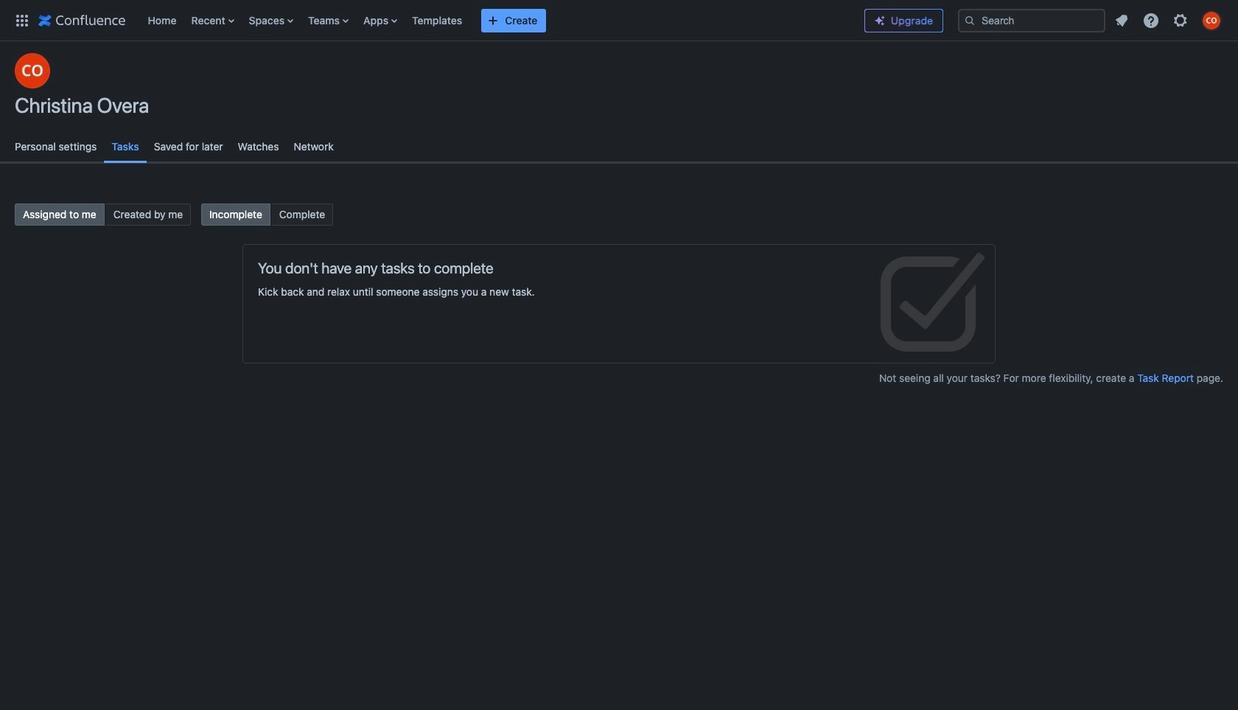 Task type: locate. For each thing, give the bounding box(es) containing it.
settings icon image
[[1172, 11, 1190, 29]]

list
[[140, 0, 853, 41], [1109, 7, 1230, 34]]

1 horizontal spatial list
[[1109, 7, 1230, 34]]

banner
[[0, 0, 1239, 44]]

confluence image
[[38, 11, 126, 29], [38, 11, 126, 29]]

premium image
[[875, 15, 886, 27]]

Search field
[[959, 8, 1106, 32]]

None search field
[[959, 8, 1106, 32]]

user icon: christina overa image
[[15, 53, 50, 88]]

0 horizontal spatial list
[[140, 0, 853, 41]]



Task type: vqa. For each thing, say whether or not it's contained in the screenshot.
list
yes



Task type: describe. For each thing, give the bounding box(es) containing it.
list for appswitcher icon
[[140, 0, 853, 41]]

global element
[[9, 0, 853, 41]]

search image
[[964, 14, 976, 26]]

appswitcher icon image
[[13, 11, 31, 29]]

help icon image
[[1143, 11, 1161, 29]]

list for premium icon
[[1109, 7, 1230, 34]]

notification icon image
[[1113, 11, 1131, 29]]



